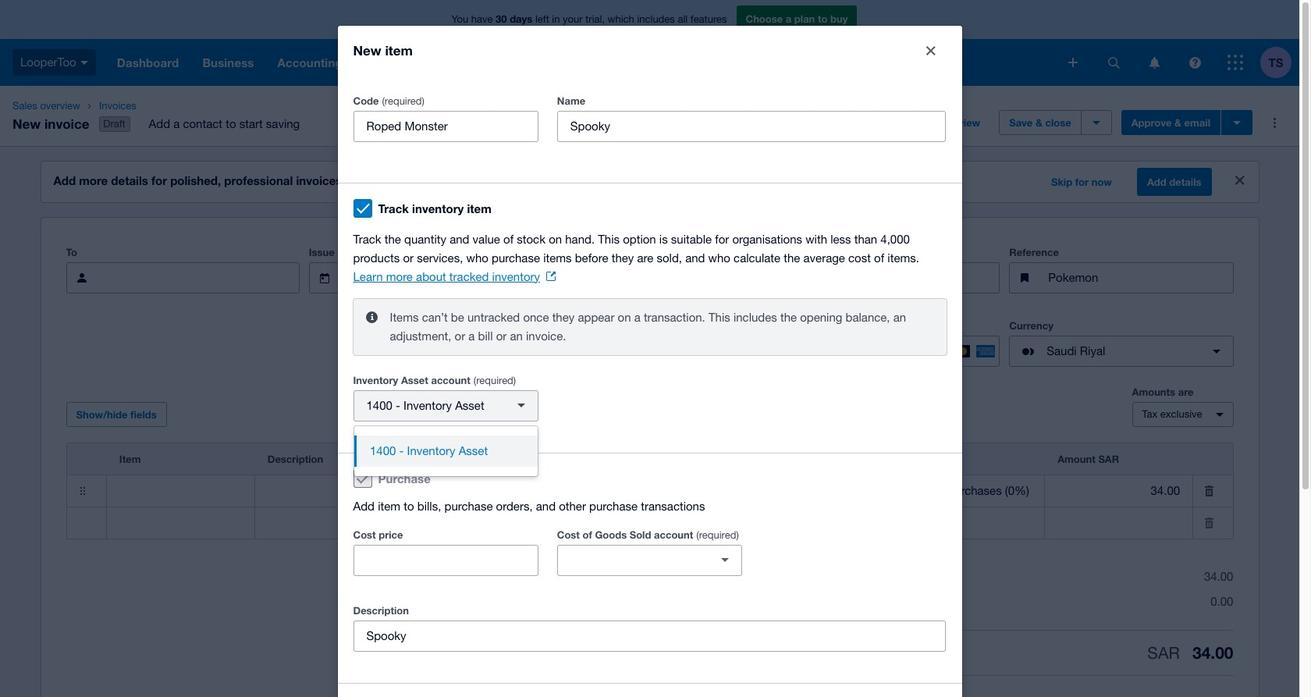 Task type: locate. For each thing, give the bounding box(es) containing it.
1400 - inventory asset button
[[353, 390, 538, 421]]

1400 - inventory asset for 1400 - inventory asset popup button
[[366, 398, 484, 412]]

asset inside button
[[459, 444, 488, 457]]

new for new item
[[353, 42, 381, 58]]

& right save
[[1036, 116, 1043, 129]]

to for plan
[[818, 13, 828, 25]]

2 more date options image from the left
[[735, 262, 767, 294]]

0 horizontal spatial includes
[[637, 13, 675, 25]]

inventory down inventory asset account (required)
[[404, 398, 452, 412]]

sar inside "invoice line item list" element
[[1099, 453, 1119, 465]]

34.00 down 0.00
[[1193, 643, 1234, 663]]

0 vertical spatial (required)
[[382, 95, 425, 107]]

0 horizontal spatial are
[[637, 251, 654, 264]]

on inside track the quantity and value of stock on hand. this option is suitable for organisations with less than 4,000 products or services, who purchase items before they are sold, and who calculate the average cost of items. learn more about tracked inventory
[[549, 232, 562, 245]]

plan
[[794, 13, 815, 25]]

transaction.
[[644, 310, 705, 324]]

details
[[111, 173, 148, 187], [1169, 176, 1202, 188]]

learn
[[353, 270, 383, 283]]

item up 'code (required)'
[[385, 42, 413, 58]]

to left start
[[226, 117, 236, 130]]

the down organisations
[[784, 251, 800, 264]]

or
[[403, 251, 414, 264], [455, 329, 465, 342], [496, 329, 507, 342]]

add left "contact"
[[149, 117, 170, 130]]

0 vertical spatial on
[[549, 232, 562, 245]]

2 vertical spatial (required)
[[696, 529, 739, 541]]

0 vertical spatial the
[[385, 232, 401, 245]]

new for new invoice
[[12, 115, 41, 132]]

includes left 'all'
[[637, 13, 675, 25]]

close
[[1045, 116, 1071, 129]]

account
[[761, 453, 802, 465]]

1 vertical spatial (required)
[[474, 374, 516, 386]]

purchase right bills,
[[444, 499, 493, 512]]

add
[[149, 117, 170, 130], [53, 173, 76, 187], [1147, 176, 1167, 188], [353, 499, 375, 512]]

balance,
[[846, 310, 890, 324]]

1400 - inventory asset down inventory asset account (required)
[[366, 398, 484, 412]]

skip
[[1051, 176, 1073, 188]]

- down inventory asset account (required)
[[396, 398, 400, 412]]

this inside track the quantity and value of stock on hand. this option is suitable for organisations with less than 4,000 products or services, who purchase items before they are sold, and who calculate the average cost of items. learn more about tracked inventory
[[598, 232, 620, 245]]

add inside new item dialog
[[353, 499, 375, 512]]

cost
[[353, 528, 376, 541], [557, 528, 580, 541]]

number
[[814, 246, 851, 258]]

invoice number element
[[776, 262, 1000, 294]]

1 horizontal spatial payments
[[865, 344, 920, 358]]

1 horizontal spatial cost
[[557, 528, 580, 541]]

are up exclusive
[[1178, 386, 1194, 398]]

payments inside popup button
[[865, 344, 920, 358]]

track up "products"
[[353, 232, 381, 245]]

purchase
[[378, 471, 431, 485]]

1400 inside button
[[370, 444, 396, 457]]

1 horizontal spatial &
[[1175, 116, 1182, 129]]

svg image up approve
[[1149, 57, 1159, 68]]

cost down other
[[557, 528, 580, 541]]

or down the quantity
[[403, 251, 414, 264]]

on up due
[[549, 232, 562, 245]]

close image
[[1235, 176, 1245, 185]]

0 vertical spatial inventory
[[412, 201, 464, 215]]

goods
[[595, 528, 627, 541]]

date down hand.
[[565, 246, 586, 258]]

add for add a contact to start saving
[[149, 117, 170, 130]]

track up the quantity
[[378, 201, 409, 215]]

1 horizontal spatial sar
[[1148, 643, 1180, 662]]

more date options image down stock
[[502, 262, 533, 294]]

who up tracked
[[466, 251, 488, 264]]

- inside popup button
[[396, 398, 400, 412]]

a
[[786, 13, 792, 25], [173, 117, 180, 130], [634, 310, 641, 324], [469, 329, 475, 342]]

& left email
[[1175, 116, 1182, 129]]

- up purchase
[[399, 444, 404, 457]]

-
[[396, 398, 400, 412], [399, 444, 404, 457]]

1 more date options image from the left
[[502, 262, 533, 294]]

1 horizontal spatial includes
[[734, 310, 777, 324]]

purchase
[[492, 251, 540, 264], [444, 499, 493, 512], [589, 499, 638, 512]]

0 vertical spatial they
[[612, 251, 634, 264]]

purchase inside track the quantity and value of stock on hand. this option is suitable for organisations with less than 4,000 products or services, who purchase items before they are sold, and who calculate the average cost of items. learn more about tracked inventory
[[492, 251, 540, 264]]

2 vertical spatial item
[[378, 499, 400, 512]]

or right bill
[[496, 329, 507, 342]]

services,
[[417, 251, 463, 264]]

2 cost from the left
[[557, 528, 580, 541]]

amounts
[[1132, 386, 1176, 398]]

new up code
[[353, 42, 381, 58]]

1 date from the left
[[337, 246, 359, 258]]

1 vertical spatial on
[[618, 310, 631, 324]]

0 horizontal spatial &
[[1036, 116, 1043, 129]]

and down the "suitable"
[[685, 251, 705, 264]]

of right value
[[503, 232, 514, 245]]

code
[[353, 94, 379, 107]]

payments down balance,
[[865, 344, 920, 358]]

0 horizontal spatial svg image
[[1069, 58, 1078, 67]]

0 vertical spatial of
[[503, 232, 514, 245]]

new down sales
[[12, 115, 41, 132]]

this right transaction.
[[709, 310, 730, 324]]

0 horizontal spatial on
[[549, 232, 562, 245]]

0 horizontal spatial more
[[79, 173, 108, 187]]

details down draft on the left of the page
[[111, 173, 148, 187]]

new invoice
[[12, 115, 89, 132]]

0 horizontal spatial date
[[337, 246, 359, 258]]

0 horizontal spatial payments
[[810, 319, 857, 332]]

2 horizontal spatial svg image
[[1189, 57, 1201, 68]]

2 vertical spatial and
[[536, 499, 556, 512]]

track inside track the quantity and value of stock on hand. this option is suitable for organisations with less than 4,000 products or services, who purchase items before they are sold, and who calculate the average cost of items. learn more about tracked inventory
[[353, 232, 381, 245]]

2 vertical spatial inventory
[[407, 444, 455, 457]]

inventory up the quantity
[[412, 201, 464, 215]]

tracked
[[449, 270, 489, 283]]

professional
[[224, 173, 293, 187]]

0 vertical spatial item
[[385, 42, 413, 58]]

(required) down bill
[[474, 374, 516, 386]]

more down draft on the left of the page
[[79, 173, 108, 187]]

(required)
[[382, 95, 425, 107], [474, 374, 516, 386], [696, 529, 739, 541]]

overview
[[40, 100, 80, 112]]

0 horizontal spatial account
[[431, 373, 470, 386]]

inventory inside popup button
[[404, 398, 452, 412]]

items can't be untracked once they appear on a transaction. this includes the opening balance, an adjustment, or a bill or an invoice.
[[390, 310, 906, 342]]

item up value
[[467, 201, 492, 215]]

0 vertical spatial to
[[818, 13, 828, 25]]

a left plan
[[786, 13, 792, 25]]

1400 up purchase
[[370, 444, 396, 457]]

inventory inside track the quantity and value of stock on hand. this option is suitable for organisations with less than 4,000 products or services, who purchase items before they are sold, and who calculate the average cost of items. learn more about tracked inventory
[[492, 270, 540, 283]]

1 vertical spatial inventory
[[404, 398, 452, 412]]

invoices.
[[296, 173, 345, 187]]

and left value
[[450, 232, 469, 245]]

an down untracked
[[510, 329, 523, 342]]

price
[[379, 528, 403, 541]]

0 horizontal spatial and
[[450, 232, 469, 245]]

a inside ts banner
[[786, 13, 792, 25]]

bill
[[478, 329, 493, 342]]

less
[[831, 232, 851, 245]]

1 vertical spatial they
[[552, 310, 575, 324]]

asset down 1400 - inventory asset popup button
[[459, 444, 488, 457]]

0 horizontal spatial an
[[510, 329, 523, 342]]

date right issue
[[337, 246, 359, 258]]

can't
[[422, 310, 448, 324]]

approve
[[1132, 116, 1172, 129]]

1 vertical spatial -
[[399, 444, 404, 457]]

1 vertical spatial 1400
[[370, 444, 396, 457]]

more date options image
[[502, 262, 533, 294], [735, 262, 767, 294]]

0 horizontal spatial new
[[12, 115, 41, 132]]

& for email
[[1175, 116, 1182, 129]]

or inside track the quantity and value of stock on hand. this option is suitable for organisations with less than 4,000 products or services, who purchase items before they are sold, and who calculate the average cost of items. learn more about tracked inventory
[[403, 251, 414, 264]]

34.00 up 0.00
[[1204, 570, 1234, 583]]

tax left rate
[[910, 453, 926, 465]]

inventory up purchase
[[407, 444, 455, 457]]

1 horizontal spatial (required)
[[474, 374, 516, 386]]

date for issue date
[[337, 246, 359, 258]]

add for add more details for polished, professional invoices.
[[53, 173, 76, 187]]

to left bills,
[[404, 499, 414, 512]]

on
[[549, 232, 562, 245], [618, 310, 631, 324]]

suitable
[[671, 232, 712, 245]]

1 horizontal spatial new
[[353, 42, 381, 58]]

0 horizontal spatial cost
[[353, 528, 376, 541]]

0 horizontal spatial description
[[268, 453, 323, 465]]

1400 down inventory asset account (required)
[[366, 398, 393, 412]]

and left other
[[536, 499, 556, 512]]

2 horizontal spatial to
[[818, 13, 828, 25]]

2 & from the left
[[1175, 116, 1182, 129]]

due date
[[542, 246, 586, 258]]

0 vertical spatial are
[[637, 251, 654, 264]]

to inside ts banner
[[818, 13, 828, 25]]

more
[[79, 173, 108, 187], [386, 270, 413, 283]]

trial,
[[586, 13, 605, 25]]

this up before
[[598, 232, 620, 245]]

1 cost from the left
[[353, 528, 376, 541]]

1 vertical spatial and
[[685, 251, 705, 264]]

inventory
[[412, 201, 464, 215], [492, 270, 540, 283]]

for right the "suitable"
[[715, 232, 729, 245]]

inventory down adjustment,
[[353, 373, 398, 386]]

to for contact
[[226, 117, 236, 130]]

tax rate
[[910, 453, 948, 465]]

1 horizontal spatial details
[[1169, 176, 1202, 188]]

invoices link
[[93, 98, 312, 114]]

1 horizontal spatial who
[[708, 251, 731, 264]]

svg image
[[1108, 57, 1120, 68], [1189, 57, 1201, 68], [1069, 58, 1078, 67]]

0 vertical spatial new
[[353, 42, 381, 58]]

amount
[[1058, 453, 1096, 465]]

2 vertical spatial of
[[583, 528, 592, 541]]

& for close
[[1036, 116, 1043, 129]]

- inside button
[[399, 444, 404, 457]]

to left buy
[[818, 13, 828, 25]]

1400 - inventory asset inside button
[[370, 444, 488, 457]]

30
[[496, 13, 507, 25]]

track the quantity and value of stock on hand. this option is suitable for organisations with less than 4,000 products or services, who purchase items before they are sold, and who calculate the average cost of items. learn more about tracked inventory
[[353, 232, 919, 283]]

1 horizontal spatial for
[[715, 232, 729, 245]]

& inside button
[[1036, 116, 1043, 129]]

set
[[789, 344, 808, 358]]

asset inside popup button
[[455, 398, 484, 412]]

tax down amounts
[[1142, 408, 1158, 420]]

1 vertical spatial asset
[[455, 398, 484, 412]]

for left polished,
[[151, 173, 167, 187]]

0 horizontal spatial for
[[151, 173, 167, 187]]

payments
[[810, 319, 857, 332], [865, 344, 920, 358]]

1 vertical spatial this
[[709, 310, 730, 324]]

inventory asset account (required)
[[353, 373, 516, 386]]

0 vertical spatial description
[[268, 453, 323, 465]]

0 horizontal spatial they
[[552, 310, 575, 324]]

item up price in the bottom left of the page
[[378, 499, 400, 512]]

0 horizontal spatial (required)
[[382, 95, 425, 107]]

products
[[353, 251, 400, 264]]

add inside button
[[1147, 176, 1167, 188]]

1 vertical spatial new
[[12, 115, 41, 132]]

1 horizontal spatial date
[[565, 246, 586, 258]]

0 vertical spatial inventory
[[353, 373, 398, 386]]

2 horizontal spatial of
[[874, 251, 884, 264]]

1 horizontal spatial more date options image
[[735, 262, 767, 294]]

2 vertical spatial asset
[[459, 444, 488, 457]]

2 date from the left
[[565, 246, 586, 258]]

& inside button
[[1175, 116, 1182, 129]]

(required) inside cost of goods sold account (required)
[[696, 529, 739, 541]]

preview
[[942, 116, 980, 129]]

or down be
[[455, 329, 465, 342]]

are down option
[[637, 251, 654, 264]]

currency
[[1009, 319, 1054, 332]]

the up "products"
[[385, 232, 401, 245]]

sold,
[[657, 251, 682, 264]]

details inside add details button
[[1169, 176, 1202, 188]]

or for quantity
[[403, 251, 414, 264]]

saudi riyal
[[1047, 344, 1105, 358]]

0 vertical spatial tax
[[1142, 408, 1158, 420]]

add down invoice
[[53, 173, 76, 187]]

1 vertical spatial 1400 - inventory asset
[[370, 444, 488, 457]]

1 horizontal spatial or
[[455, 329, 465, 342]]

to
[[818, 13, 828, 25], [226, 117, 236, 130], [404, 499, 414, 512]]

inventory down stock
[[492, 270, 540, 283]]

1 horizontal spatial account
[[654, 528, 693, 541]]

1400 - inventory asset button
[[354, 435, 538, 466]]

svg image right loopertoo
[[80, 61, 88, 65]]

0 horizontal spatial to
[[226, 117, 236, 130]]

for inside button
[[1075, 176, 1089, 188]]

ts banner
[[0, 0, 1300, 86]]

1 horizontal spatial an
[[893, 310, 906, 324]]

they
[[612, 251, 634, 264], [552, 310, 575, 324]]

issue date
[[309, 246, 359, 258]]

1 & from the left
[[1036, 116, 1043, 129]]

purchase down stock
[[492, 251, 540, 264]]

2 vertical spatial the
[[780, 310, 797, 324]]

1 vertical spatial the
[[784, 251, 800, 264]]

1 vertical spatial tax
[[910, 453, 926, 465]]

1 vertical spatial more
[[386, 270, 413, 283]]

1 horizontal spatial description
[[353, 604, 409, 616]]

- for 1400 - inventory asset popup button
[[396, 398, 400, 412]]

1 vertical spatial to
[[226, 117, 236, 130]]

track for track the quantity and value of stock on hand. this option is suitable for organisations with less than 4,000 products or services, who purchase items before they are sold, and who calculate the average cost of items. learn more about tracked inventory
[[353, 232, 381, 245]]

1 vertical spatial description
[[353, 604, 409, 616]]

set up online payments button
[[776, 336, 1000, 367]]

invoice number
[[776, 246, 851, 258]]

(required) down transactions
[[696, 529, 739, 541]]

an
[[893, 310, 906, 324], [510, 329, 523, 342]]

this inside items can't be untracked once they appear on a transaction. this includes the opening balance, an adjustment, or a bill or an invoice.
[[709, 310, 730, 324]]

item
[[119, 453, 141, 465]]

they up invoice.
[[552, 310, 575, 324]]

appear
[[578, 310, 615, 324]]

for inside track the quantity and value of stock on hand. this option is suitable for organisations with less than 4,000 products or services, who purchase items before they are sold, and who calculate the average cost of items. learn more about tracked inventory
[[715, 232, 729, 245]]

0 vertical spatial sar
[[1099, 453, 1119, 465]]

cost left price in the bottom left of the page
[[353, 528, 376, 541]]

new
[[353, 42, 381, 58], [12, 115, 41, 132]]

save & close button
[[999, 110, 1082, 135]]

up
[[811, 344, 825, 358]]

1400 - inventory asset up purchase
[[370, 444, 488, 457]]

track
[[378, 201, 409, 215], [353, 232, 381, 245]]

includes down calculate
[[734, 310, 777, 324]]

Invoice number text field
[[813, 263, 999, 293]]

add up cost price
[[353, 499, 375, 512]]

asset for 1400 - inventory asset button
[[459, 444, 488, 457]]

tax inside "invoice line item list" element
[[910, 453, 926, 465]]

description
[[268, 453, 323, 465], [353, 604, 409, 616]]

more date options image for due date
[[735, 262, 767, 294]]

inventory inside button
[[407, 444, 455, 457]]

item for new
[[385, 42, 413, 58]]

add right the now at right
[[1147, 176, 1167, 188]]

now
[[1092, 176, 1112, 188]]

includes inside you have 30 days left in your trial, which includes all features
[[637, 13, 675, 25]]

None field
[[521, 476, 600, 506], [601, 476, 748, 506], [1045, 476, 1193, 506], [521, 508, 600, 538], [601, 508, 748, 538], [1045, 508, 1193, 538], [521, 476, 600, 506], [601, 476, 748, 506], [1045, 476, 1193, 506], [521, 508, 600, 538], [601, 508, 748, 538], [1045, 508, 1193, 538]]

who down the "suitable"
[[708, 251, 731, 264]]

the left opening
[[780, 310, 797, 324]]

1 vertical spatial inventory
[[492, 270, 540, 283]]

more down "products"
[[386, 270, 413, 283]]

more date options image down organisations
[[735, 262, 767, 294]]

for
[[151, 173, 167, 187], [1075, 176, 1089, 188], [715, 232, 729, 245]]

1 horizontal spatial and
[[536, 499, 556, 512]]

on right appear
[[618, 310, 631, 324]]

add more details for polished, professional invoices.
[[53, 173, 345, 187]]

or for be
[[496, 329, 507, 342]]

tax inside popup button
[[1142, 408, 1158, 420]]

saudi
[[1047, 344, 1077, 358]]

on inside items can't be untracked once they appear on a transaction. this includes the opening balance, an adjustment, or a bill or an invoice.
[[618, 310, 631, 324]]

svg image left the 'ts'
[[1228, 55, 1243, 70]]

2 horizontal spatial for
[[1075, 176, 1089, 188]]

asset down inventory asset account (required)
[[455, 398, 484, 412]]

add for add item to bills, purchase orders, and other purchase transactions
[[353, 499, 375, 512]]

None text field
[[354, 111, 538, 141], [255, 476, 520, 506], [255, 508, 520, 538], [354, 111, 538, 141], [255, 476, 520, 506], [255, 508, 520, 538]]

buy
[[831, 13, 848, 25]]

0 vertical spatial 34.00
[[1204, 570, 1234, 583]]

1 vertical spatial an
[[510, 329, 523, 342]]

(required) right code
[[382, 95, 425, 107]]

they down option
[[612, 251, 634, 264]]

0 vertical spatial includes
[[637, 13, 675, 25]]

an right balance,
[[893, 310, 906, 324]]

1 who from the left
[[466, 251, 488, 264]]

of left goods
[[583, 528, 592, 541]]

1400 inside popup button
[[366, 398, 393, 412]]

new inside dialog
[[353, 42, 381, 58]]

(required) inside inventory asset account (required)
[[474, 374, 516, 386]]

asset up 1400 - inventory asset popup button
[[401, 373, 428, 386]]

svg image
[[1228, 55, 1243, 70], [1149, 57, 1159, 68], [80, 61, 88, 65]]

1400 - inventory asset inside popup button
[[366, 398, 484, 412]]

due
[[542, 246, 562, 258]]

1 horizontal spatial tax
[[1142, 408, 1158, 420]]

for left the now at right
[[1075, 176, 1089, 188]]

0 horizontal spatial sar
[[1099, 453, 1119, 465]]

2 horizontal spatial (required)
[[696, 529, 739, 541]]

0 horizontal spatial more date options image
[[502, 262, 533, 294]]

payments up online
[[810, 319, 857, 332]]

1 horizontal spatial more
[[386, 270, 413, 283]]

email
[[1185, 116, 1211, 129]]

of right cost
[[874, 251, 884, 264]]

details left the close button
[[1169, 176, 1202, 188]]

account up 1400 - inventory asset popup button
[[431, 373, 470, 386]]

1400 - inventory asset
[[366, 398, 484, 412], [370, 444, 488, 457]]

a left transaction.
[[634, 310, 641, 324]]

0 horizontal spatial who
[[466, 251, 488, 264]]

account down transactions
[[654, 528, 693, 541]]

show/hide
[[76, 408, 128, 421]]

to inside new item dialog
[[404, 499, 414, 512]]

1 horizontal spatial inventory
[[492, 270, 540, 283]]



Task type: describe. For each thing, give the bounding box(es) containing it.
adjustment,
[[390, 329, 451, 342]]

track for track inventory item
[[378, 201, 409, 215]]

tax for tax exclusive
[[1142, 408, 1158, 420]]

includes inside items can't be untracked once they appear on a transaction. this includes the opening balance, an adjustment, or a bill or an invoice.
[[734, 310, 777, 324]]

inventory for 1400 - inventory asset button
[[407, 444, 455, 457]]

ts button
[[1261, 39, 1300, 86]]

date for due date
[[565, 246, 586, 258]]

ts
[[1269, 55, 1284, 69]]

sales overview link
[[6, 98, 87, 114]]

name
[[557, 94, 586, 107]]

days
[[510, 13, 533, 25]]

inventory for 1400 - inventory asset popup button
[[404, 398, 452, 412]]

cost for cost price
[[353, 528, 376, 541]]

1 horizontal spatial are
[[1178, 386, 1194, 398]]

close modal image
[[915, 35, 946, 66]]

code (required)
[[353, 94, 425, 107]]

learn more about tracked inventory link
[[353, 270, 556, 283]]

Due date text field
[[580, 263, 729, 293]]

new item dialog
[[338, 25, 962, 697]]

all
[[678, 13, 688, 25]]

is
[[659, 232, 668, 245]]

choose
[[746, 13, 783, 25]]

opening
[[800, 310, 843, 324]]

- for 1400 - inventory asset button
[[399, 444, 404, 457]]

0 vertical spatial account
[[431, 373, 470, 386]]

online
[[828, 344, 862, 358]]

on for a
[[618, 310, 631, 324]]

draft
[[103, 118, 125, 130]]

more date options image for issue date
[[502, 262, 533, 294]]

sales overview
[[12, 100, 80, 112]]

with
[[806, 232, 827, 245]]

they inside items can't be untracked once they appear on a transaction. this includes the opening balance, an adjustment, or a bill or an invoice.
[[552, 310, 575, 324]]

qty.
[[534, 453, 553, 465]]

than
[[854, 232, 877, 245]]

invoice
[[776, 246, 811, 258]]

in
[[552, 13, 560, 25]]

item for add
[[378, 499, 400, 512]]

choose a plan to buy
[[746, 13, 848, 25]]

Name text field
[[558, 111, 946, 141]]

items.
[[888, 251, 919, 264]]

0 vertical spatial more
[[79, 173, 108, 187]]

loopertoo button
[[0, 39, 105, 86]]

close button
[[1227, 168, 1252, 193]]

0 vertical spatial and
[[450, 232, 469, 245]]

1400 - inventory asset group
[[354, 426, 538, 476]]

your
[[563, 13, 583, 25]]

polished,
[[170, 173, 221, 187]]

show/hide fields
[[76, 408, 157, 421]]

items
[[543, 251, 572, 264]]

sales
[[12, 100, 37, 112]]

left
[[535, 13, 549, 25]]

svg image inside loopertoo popup button
[[80, 61, 88, 65]]

1 horizontal spatial svg image
[[1108, 57, 1120, 68]]

quantity
[[404, 232, 446, 245]]

tax for tax rate
[[910, 453, 926, 465]]

value
[[473, 232, 500, 245]]

tax exclusive
[[1142, 408, 1202, 420]]

contact element
[[66, 262, 299, 294]]

0 horizontal spatial details
[[111, 173, 148, 187]]

(required) inside 'code (required)'
[[382, 95, 425, 107]]

To text field
[[103, 263, 299, 293]]

online
[[776, 319, 807, 332]]

1400 for 1400 - inventory asset button
[[370, 444, 396, 457]]

1 vertical spatial item
[[467, 201, 492, 215]]

you
[[452, 13, 468, 25]]

Issue date text field
[[346, 263, 496, 293]]

invoice line item list element
[[66, 443, 1234, 539]]

1400 for 1400 - inventory asset popup button
[[366, 398, 393, 412]]

0 vertical spatial asset
[[401, 373, 428, 386]]

0 vertical spatial an
[[893, 310, 906, 324]]

a left bill
[[469, 329, 475, 342]]

about
[[416, 270, 446, 283]]

2 who from the left
[[708, 251, 731, 264]]

on for hand.
[[549, 232, 562, 245]]

have
[[471, 13, 493, 25]]

hand.
[[565, 232, 595, 245]]

online payments
[[776, 319, 857, 332]]

1 horizontal spatial svg image
[[1149, 57, 1159, 68]]

description inside new item dialog
[[353, 604, 409, 616]]

orders,
[[496, 499, 533, 512]]

saudi riyal button
[[1009, 336, 1234, 367]]

transactions
[[641, 499, 705, 512]]

1 vertical spatial 34.00
[[1193, 643, 1234, 663]]

exclusive
[[1161, 408, 1202, 420]]

price
[[613, 453, 638, 465]]

1400 - inventory asset for 1400 - inventory asset button
[[370, 444, 488, 457]]

fields
[[130, 408, 157, 421]]

add details
[[1147, 176, 1202, 188]]

4,000
[[881, 232, 910, 245]]

the inside items can't be untracked once they appear on a transaction. this includes the opening balance, an adjustment, or a bill or an invoice.
[[780, 310, 797, 324]]

sold
[[630, 528, 651, 541]]

items
[[390, 310, 419, 324]]

2 horizontal spatial and
[[685, 251, 705, 264]]

rate
[[929, 453, 948, 465]]

cost of goods sold account (required)
[[557, 528, 739, 541]]

cost price
[[353, 528, 403, 541]]

Description text field
[[354, 621, 946, 651]]

1 vertical spatial sar
[[1148, 643, 1180, 662]]

purchase up goods
[[589, 499, 638, 512]]

loopertoo
[[20, 55, 76, 68]]

skip for now button
[[1042, 169, 1122, 194]]

2 horizontal spatial svg image
[[1228, 55, 1243, 70]]

1 vertical spatial account
[[654, 528, 693, 541]]

invoices
[[99, 100, 136, 112]]

stock
[[517, 232, 546, 245]]

to
[[66, 246, 77, 258]]

save & close
[[1009, 116, 1071, 129]]

they inside track the quantity and value of stock on hand. this option is suitable for organisations with less than 4,000 products or services, who purchase items before they are sold, and who calculate the average cost of items. learn more about tracked inventory
[[612, 251, 634, 264]]

Reference text field
[[1047, 263, 1233, 293]]

show/hide fields button
[[66, 402, 167, 427]]

add for add details
[[1147, 176, 1167, 188]]

1400 - inventory asset list box
[[354, 426, 538, 476]]

approve & email button
[[1121, 110, 1221, 135]]

total
[[825, 646, 850, 659]]

average
[[804, 251, 845, 264]]

amount sar
[[1058, 453, 1119, 465]]

invoice.
[[526, 329, 566, 342]]

saving
[[266, 117, 300, 130]]

description inside "invoice line item list" element
[[268, 453, 323, 465]]

bills,
[[417, 499, 441, 512]]

Cost price text field
[[354, 545, 538, 575]]

cost for cost of goods sold account (required)
[[557, 528, 580, 541]]

once
[[523, 310, 549, 324]]

save
[[1009, 116, 1033, 129]]

0 horizontal spatial inventory
[[412, 201, 464, 215]]

are inside track the quantity and value of stock on hand. this option is suitable for organisations with less than 4,000 products or services, who purchase items before they are sold, and who calculate the average cost of items. learn more about tracked inventory
[[637, 251, 654, 264]]

more inside track the quantity and value of stock on hand. this option is suitable for organisations with less than 4,000 products or services, who purchase items before they are sold, and who calculate the average cost of items. learn more about tracked inventory
[[386, 270, 413, 283]]

a left "contact"
[[173, 117, 180, 130]]

asset for 1400 - inventory asset popup button
[[455, 398, 484, 412]]

set up online payments
[[789, 344, 920, 358]]

0 vertical spatial payments
[[810, 319, 857, 332]]

other
[[559, 499, 586, 512]]

tax exclusive button
[[1132, 402, 1234, 427]]



Task type: vqa. For each thing, say whether or not it's contained in the screenshot.
the bottom the Contact
no



